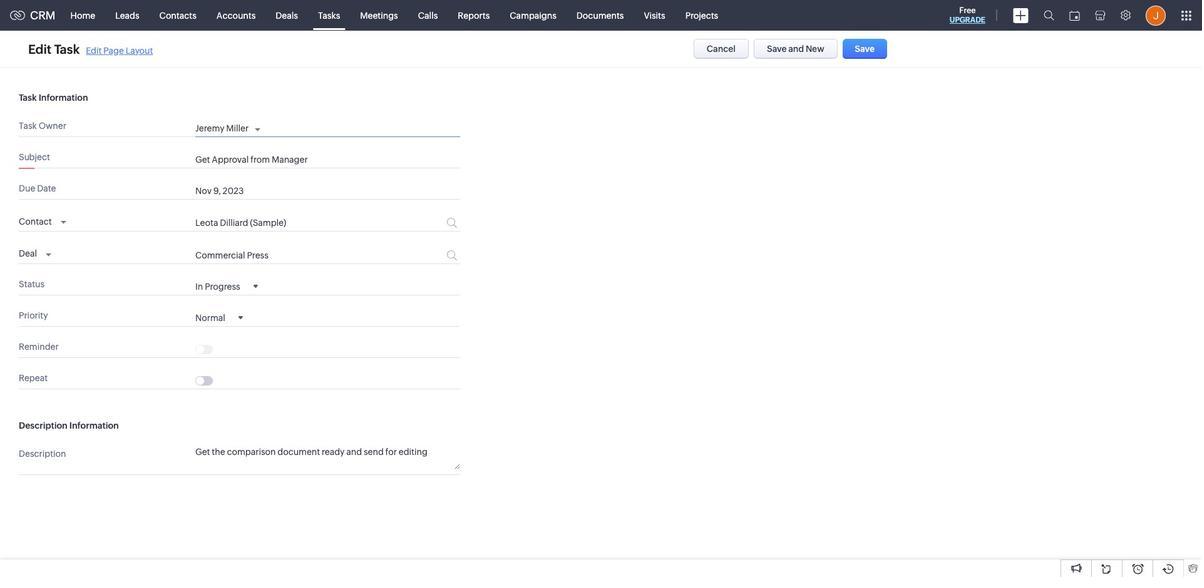 Task type: describe. For each thing, give the bounding box(es) containing it.
contact
[[19, 217, 52, 227]]

date
[[37, 184, 56, 194]]

create menu element
[[1006, 0, 1037, 30]]

repeat
[[19, 373, 48, 383]]

contacts link
[[149, 0, 207, 30]]

upgrade
[[950, 16, 986, 24]]

search image
[[1044, 10, 1055, 21]]

free upgrade
[[950, 6, 986, 24]]

accounts link
[[207, 0, 266, 30]]

task information
[[19, 93, 88, 103]]

projects
[[686, 10, 719, 20]]

deal
[[19, 249, 37, 259]]

priority
[[19, 310, 48, 320]]

edit page layout link
[[86, 45, 153, 55]]

tasks
[[318, 10, 340, 20]]

accounts
[[217, 10, 256, 20]]

reminder
[[19, 342, 59, 352]]

0 vertical spatial task
[[54, 42, 80, 56]]

search element
[[1037, 0, 1062, 31]]

status
[[19, 279, 45, 289]]

profile image
[[1146, 5, 1166, 25]]

meetings
[[360, 10, 398, 20]]

page
[[103, 45, 124, 55]]

normal
[[195, 313, 225, 323]]

free
[[960, 6, 976, 15]]

task for task information
[[19, 93, 37, 103]]

information for task information
[[39, 93, 88, 103]]

due
[[19, 184, 35, 194]]

jeremy
[[195, 123, 225, 133]]

Normal field
[[195, 312, 243, 323]]

deals
[[276, 10, 298, 20]]

progress
[[205, 282, 240, 292]]

in
[[195, 282, 203, 292]]

documents
[[577, 10, 624, 20]]

description for description
[[19, 449, 66, 459]]

miller
[[226, 123, 249, 133]]



Task type: locate. For each thing, give the bounding box(es) containing it.
crm link
[[10, 9, 55, 22]]

1 description from the top
[[19, 421, 67, 431]]

in progress
[[195, 282, 240, 292]]

owner
[[39, 121, 66, 131]]

Contact field
[[19, 213, 66, 228]]

reports link
[[448, 0, 500, 30]]

description for description information
[[19, 421, 67, 431]]

meetings link
[[350, 0, 408, 30]]

0 vertical spatial information
[[39, 93, 88, 103]]

edit down crm
[[28, 42, 51, 56]]

edit
[[28, 42, 51, 56], [86, 45, 102, 55]]

0 horizontal spatial edit
[[28, 42, 51, 56]]

edit left page
[[86, 45, 102, 55]]

1 horizontal spatial edit
[[86, 45, 102, 55]]

task
[[54, 42, 80, 56], [19, 93, 37, 103], [19, 121, 37, 131]]

campaigns link
[[500, 0, 567, 30]]

calendar image
[[1070, 10, 1080, 20]]

Get the comparison document ready and send for editing text field
[[195, 446, 460, 470]]

2 description from the top
[[19, 449, 66, 459]]

crm
[[30, 9, 55, 22]]

jeremy miller
[[195, 123, 249, 133]]

deals link
[[266, 0, 308, 30]]

1 vertical spatial task
[[19, 93, 37, 103]]

None text field
[[195, 250, 399, 260]]

visits
[[644, 10, 666, 20]]

calls link
[[408, 0, 448, 30]]

description down description information
[[19, 449, 66, 459]]

task down home link
[[54, 42, 80, 56]]

information for description information
[[69, 421, 119, 431]]

task for task owner
[[19, 121, 37, 131]]

campaigns
[[510, 10, 557, 20]]

visits link
[[634, 0, 676, 30]]

1 vertical spatial description
[[19, 449, 66, 459]]

2 vertical spatial task
[[19, 121, 37, 131]]

task owner
[[19, 121, 66, 131]]

layout
[[126, 45, 153, 55]]

description
[[19, 421, 67, 431], [19, 449, 66, 459]]

edit inside 'edit task edit page layout'
[[86, 45, 102, 55]]

None button
[[694, 39, 749, 59], [754, 39, 838, 59], [843, 39, 887, 59], [694, 39, 749, 59], [754, 39, 838, 59], [843, 39, 887, 59]]

description down repeat
[[19, 421, 67, 431]]

create menu image
[[1013, 8, 1029, 23]]

In Progress field
[[195, 281, 258, 292]]

home
[[71, 10, 95, 20]]

documents link
[[567, 0, 634, 30]]

subject
[[19, 152, 50, 162]]

0 vertical spatial description
[[19, 421, 67, 431]]

information
[[39, 93, 88, 103], [69, 421, 119, 431]]

description information
[[19, 421, 119, 431]]

leads link
[[105, 0, 149, 30]]

leads
[[115, 10, 139, 20]]

contacts
[[159, 10, 197, 20]]

None text field
[[195, 155, 460, 165], [195, 218, 399, 228], [195, 155, 460, 165], [195, 218, 399, 228]]

edit task edit page layout
[[28, 42, 153, 56]]

Deal field
[[19, 245, 51, 260]]

task left owner
[[19, 121, 37, 131]]

1 vertical spatial information
[[69, 421, 119, 431]]

reports
[[458, 10, 490, 20]]

profile element
[[1139, 0, 1174, 30]]

projects link
[[676, 0, 729, 30]]

tasks link
[[308, 0, 350, 30]]

task up task owner
[[19, 93, 37, 103]]

home link
[[60, 0, 105, 30]]

due date
[[19, 184, 56, 194]]

mmm d, yyyy text field
[[195, 186, 421, 196]]

calls
[[418, 10, 438, 20]]



Task type: vqa. For each thing, say whether or not it's contained in the screenshot.
Free Upgrade
yes



